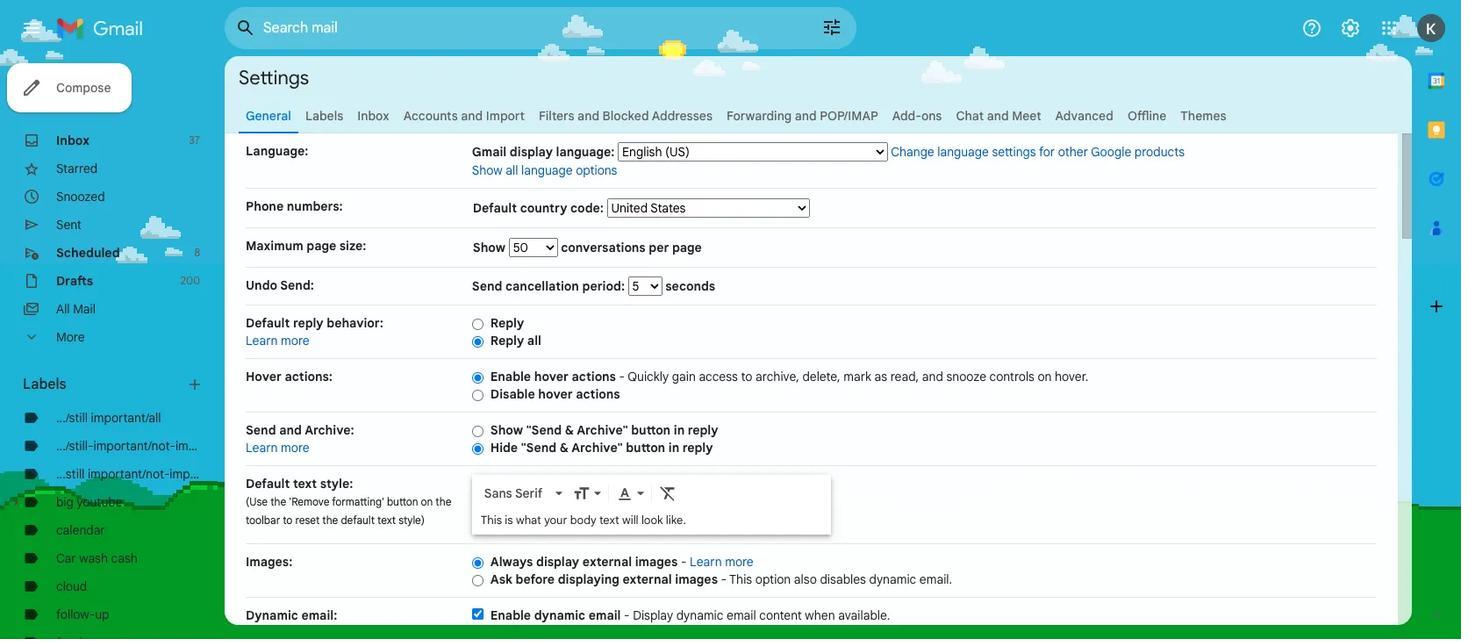 Task type: describe. For each thing, give the bounding box(es) containing it.
0 horizontal spatial text
[[293, 476, 317, 492]]

0 horizontal spatial page
[[307, 238, 336, 254]]

per
[[649, 240, 669, 256]]

.../still-important/not-important link
[[56, 438, 230, 454]]

google
[[1092, 144, 1132, 160]]

mark
[[844, 369, 872, 385]]

all for show
[[506, 162, 518, 178]]

youtube
[[77, 494, 123, 510]]

0 horizontal spatial the
[[271, 495, 286, 508]]

archive" for hide
[[572, 440, 623, 456]]

language:
[[246, 143, 308, 159]]

for
[[1040, 144, 1056, 160]]

seconds
[[663, 278, 716, 294]]

8
[[194, 246, 200, 259]]

wash
[[79, 551, 108, 566]]

inbox for leftmost inbox link
[[56, 133, 90, 148]]

'remove
[[289, 495, 330, 508]]

search mail image
[[230, 12, 262, 44]]

compose
[[56, 80, 111, 96]]

2 horizontal spatial text
[[600, 513, 620, 528]]

chat
[[957, 108, 984, 124]]

cancellation
[[506, 278, 579, 294]]

mail
[[73, 301, 96, 317]]

send for send and archive: learn more
[[246, 422, 276, 438]]

1 vertical spatial this
[[730, 572, 753, 587]]

filters
[[539, 108, 575, 124]]

and for pop/imap
[[795, 108, 817, 124]]

also
[[795, 572, 817, 587]]

scheduled
[[56, 245, 120, 261]]

options
[[576, 162, 618, 178]]

hover actions:
[[246, 369, 333, 385]]

enable dynamic email - display dynamic email content when available.
[[491, 608, 891, 623]]

disable
[[491, 386, 535, 402]]

2 horizontal spatial dynamic
[[870, 572, 917, 587]]

default for default country code:
[[473, 200, 517, 216]]

filters and blocked addresses link
[[539, 108, 713, 124]]

0 vertical spatial inbox link
[[358, 108, 390, 124]]

more button
[[0, 323, 211, 351]]

send:
[[280, 277, 314, 293]]

"send for show
[[527, 422, 562, 438]]

display for always
[[537, 554, 580, 570]]

1 email from the left
[[589, 608, 621, 623]]

as
[[875, 369, 888, 385]]

display for gmail
[[510, 144, 553, 160]]

chat and meet link
[[957, 108, 1042, 124]]

Reply all radio
[[472, 335, 484, 348]]

option
[[756, 572, 791, 587]]

pop/imap
[[820, 108, 879, 124]]

settings image
[[1341, 18, 1362, 39]]

2 vertical spatial more
[[725, 554, 754, 570]]

labels heading
[[23, 376, 186, 393]]

and for blocked
[[578, 108, 600, 124]]

archive" for show
[[577, 422, 628, 438]]

dynamic email:
[[246, 608, 337, 623]]

offline
[[1128, 108, 1167, 124]]

will
[[623, 513, 639, 528]]

all mail
[[56, 301, 96, 317]]

important/not- for ...still
[[88, 466, 170, 482]]

show for show
[[473, 240, 509, 256]]

default reply behavior: learn more
[[246, 315, 384, 349]]

reply inside default reply behavior: learn more
[[293, 315, 324, 331]]

and right read,
[[923, 369, 944, 385]]

ons
[[922, 108, 943, 124]]

actions for disable
[[576, 386, 620, 402]]

cash
[[111, 551, 138, 566]]

meet
[[1013, 108, 1042, 124]]

enable for enable dynamic email
[[491, 608, 531, 623]]

big
[[56, 494, 74, 510]]

.../still important/all
[[56, 410, 161, 426]]

gmail
[[472, 144, 507, 160]]

scheduled link
[[56, 245, 120, 261]]

formatting options toolbar
[[477, 477, 826, 510]]

gain
[[672, 369, 696, 385]]

send for send cancellation period:
[[472, 278, 503, 294]]

themes link
[[1181, 108, 1227, 124]]

size:
[[340, 238, 367, 254]]

button for hide "send & archive" button in reply
[[626, 440, 666, 456]]

hover
[[246, 369, 282, 385]]

toolbar
[[246, 514, 280, 527]]

archive:
[[305, 422, 354, 438]]

always
[[491, 554, 533, 570]]

2 vertical spatial learn
[[690, 554, 722, 570]]

code:
[[571, 200, 604, 216]]

big youtube link
[[56, 494, 123, 510]]

numbers:
[[287, 198, 343, 214]]

Reply radio
[[472, 318, 484, 331]]

reply for show "send & archive" button in reply
[[688, 422, 719, 438]]

email.
[[920, 572, 953, 587]]

period:
[[583, 278, 625, 294]]

...still important/not-important
[[56, 466, 224, 482]]

...still
[[56, 466, 85, 482]]

"send for hide
[[521, 440, 557, 456]]

sans serif option
[[481, 485, 552, 503]]

Show "Send & Archive" button in reply radio
[[472, 425, 484, 438]]

snoozed link
[[56, 189, 105, 205]]

& for hide
[[560, 440, 569, 456]]

undo send:
[[246, 277, 314, 293]]

change
[[892, 144, 935, 160]]

this is what your body text will look like.
[[481, 513, 686, 528]]

disables
[[820, 572, 867, 587]]

add-ons link
[[893, 108, 943, 124]]

themes
[[1181, 108, 1227, 124]]

0 vertical spatial language
[[938, 144, 989, 160]]

inbox for topmost inbox link
[[358, 108, 390, 124]]

and for import
[[461, 108, 483, 124]]

actions:
[[285, 369, 333, 385]]

support image
[[1302, 18, 1323, 39]]

more
[[56, 329, 85, 345]]

Enable hover actions radio
[[472, 371, 484, 384]]

default country code:
[[473, 200, 607, 216]]

follow-
[[56, 607, 95, 623]]

controls
[[990, 369, 1035, 385]]

button for show "send & archive" button in reply
[[631, 422, 671, 438]]

addresses
[[652, 108, 713, 124]]

button inside the default text style: (use the 'remove formatting' button on the toolbar to reset the default text style)
[[387, 495, 418, 508]]

import
[[486, 108, 525, 124]]

1 horizontal spatial page
[[673, 240, 702, 256]]

reply for hide "send & archive" button in reply
[[683, 440, 714, 456]]

2 email from the left
[[727, 608, 757, 623]]

.../still important/all link
[[56, 410, 161, 426]]

your
[[545, 513, 568, 528]]

phone numbers:
[[246, 198, 343, 214]]

undo
[[246, 277, 278, 293]]

reply for reply all
[[491, 333, 524, 349]]

1 horizontal spatial on
[[1038, 369, 1052, 385]]

more for and
[[281, 440, 310, 456]]

send cancellation period:
[[472, 278, 628, 294]]



Task type: vqa. For each thing, say whether or not it's contained in the screenshot.
the bottom &
yes



Task type: locate. For each thing, give the bounding box(es) containing it.
archive" up hide "send & archive" button in reply
[[577, 422, 628, 438]]

0 horizontal spatial inbox
[[56, 133, 90, 148]]

0 vertical spatial "send
[[527, 422, 562, 438]]

1 horizontal spatial all
[[528, 333, 542, 349]]

dynamic
[[246, 608, 298, 623]]

- up ask before displaying external images - this option also disables dynamic email.
[[681, 554, 687, 570]]

1 reply from the top
[[491, 315, 524, 331]]

0 vertical spatial display
[[510, 144, 553, 160]]

0 vertical spatial labels
[[305, 108, 344, 124]]

1 vertical spatial default
[[246, 315, 290, 331]]

1 horizontal spatial language
[[938, 144, 989, 160]]

1 vertical spatial to
[[283, 514, 293, 527]]

"send down disable hover actions
[[527, 422, 562, 438]]

show up hide
[[491, 422, 523, 438]]

0 horizontal spatial all
[[506, 162, 518, 178]]

enable for enable hover actions
[[491, 369, 531, 385]]

1 vertical spatial language
[[522, 162, 573, 178]]

more down archive:
[[281, 440, 310, 456]]

1 vertical spatial images
[[675, 572, 718, 587]]

in down gain
[[674, 422, 685, 438]]

2 horizontal spatial the
[[436, 495, 452, 508]]

dynamic
[[870, 572, 917, 587], [534, 608, 586, 623], [677, 608, 724, 623]]

button down show "send & archive" button in reply
[[626, 440, 666, 456]]

None search field
[[225, 7, 857, 49]]

0 vertical spatial external
[[583, 554, 632, 570]]

0 vertical spatial this
[[481, 513, 502, 528]]

style:
[[320, 476, 353, 492]]

this left option
[[730, 572, 753, 587]]

1 vertical spatial labels
[[23, 376, 66, 393]]

language
[[938, 144, 989, 160], [522, 162, 573, 178]]

inbox up starred link
[[56, 133, 90, 148]]

important/not- up ...still important/not-important link on the left
[[93, 438, 176, 454]]

before
[[516, 572, 555, 587]]

hover for disable
[[539, 386, 573, 402]]

external
[[583, 554, 632, 570], [623, 572, 672, 587]]

all for reply
[[528, 333, 542, 349]]

0 vertical spatial hover
[[534, 369, 569, 385]]

inbox inside labels navigation
[[56, 133, 90, 148]]

...still important/not-important link
[[56, 466, 224, 482]]

enable down ask
[[491, 608, 531, 623]]

1 vertical spatial external
[[623, 572, 672, 587]]

like.
[[666, 513, 686, 528]]

cloud
[[56, 579, 87, 594]]

0 vertical spatial in
[[674, 422, 685, 438]]

1 vertical spatial reply
[[688, 422, 719, 438]]

show for show "send & archive" button in reply
[[491, 422, 523, 438]]

accounts and import
[[404, 108, 525, 124]]

send up reply option
[[472, 278, 503, 294]]

0 vertical spatial important/not-
[[93, 438, 176, 454]]

reply down access
[[688, 422, 719, 438]]

1 horizontal spatial inbox link
[[358, 108, 390, 124]]

Search mail text field
[[263, 19, 773, 37]]

text left "style)"
[[378, 514, 396, 527]]

button up hide "send & archive" button in reply
[[631, 422, 671, 438]]

advanced
[[1056, 108, 1114, 124]]

1 horizontal spatial to
[[742, 369, 753, 385]]

style)
[[399, 514, 425, 527]]

- left the display
[[624, 608, 630, 623]]

0 horizontal spatial this
[[481, 513, 502, 528]]

1 vertical spatial important/not-
[[88, 466, 170, 482]]

learn inside default reply behavior: learn more
[[246, 333, 278, 349]]

maximum
[[246, 238, 304, 254]]

1 horizontal spatial dynamic
[[677, 608, 724, 623]]

dynamic left 'email.' at right
[[870, 572, 917, 587]]

0 vertical spatial button
[[631, 422, 671, 438]]

1 horizontal spatial email
[[727, 608, 757, 623]]

default inside default reply behavior: learn more
[[246, 315, 290, 331]]

0 horizontal spatial email
[[589, 608, 621, 623]]

labels up the .../still
[[23, 376, 66, 393]]

images up enable dynamic email - display dynamic email content when available.
[[675, 572, 718, 587]]

and for meet
[[987, 108, 1009, 124]]

1 vertical spatial "send
[[521, 440, 557, 456]]

language down chat
[[938, 144, 989, 160]]

snooze
[[947, 369, 987, 385]]

0 horizontal spatial send
[[246, 422, 276, 438]]

default
[[473, 200, 517, 216], [246, 315, 290, 331], [246, 476, 290, 492]]

default down undo
[[246, 315, 290, 331]]

0 horizontal spatial inbox link
[[56, 133, 90, 148]]

1 vertical spatial on
[[421, 495, 433, 508]]

in up remove formatting ‪(⌘\)‬ image
[[669, 440, 680, 456]]

conversations per page
[[558, 240, 702, 256]]

2 vertical spatial reply
[[683, 440, 714, 456]]

more up ask before displaying external images - this option also disables dynamic email.
[[725, 554, 754, 570]]

0 horizontal spatial dynamic
[[534, 608, 586, 623]]

learn more link for default
[[246, 333, 310, 349]]

0 vertical spatial reply
[[491, 315, 524, 331]]

learn more link down archive:
[[246, 440, 310, 456]]

when
[[805, 608, 836, 623]]

& up hide "send & archive" button in reply
[[565, 422, 574, 438]]

labels right general link
[[305, 108, 344, 124]]

display
[[510, 144, 553, 160], [537, 554, 580, 570]]

show all language options
[[472, 162, 618, 178]]

hover for enable
[[534, 369, 569, 385]]

labels link
[[305, 108, 344, 124]]

and left archive:
[[279, 422, 302, 438]]

0 vertical spatial archive"
[[577, 422, 628, 438]]

"send right hide
[[521, 440, 557, 456]]

email down the 'displaying' at the left of page
[[589, 608, 621, 623]]

1 horizontal spatial text
[[378, 514, 396, 527]]

reply right "reply all" option
[[491, 333, 524, 349]]

actions up show "send & archive" button in reply
[[576, 386, 620, 402]]

0 vertical spatial send
[[472, 278, 503, 294]]

on
[[1038, 369, 1052, 385], [421, 495, 433, 508]]

language:
[[556, 144, 615, 160]]

0 vertical spatial to
[[742, 369, 753, 385]]

to left reset
[[283, 514, 293, 527]]

inbox right labels link
[[358, 108, 390, 124]]

forwarding
[[727, 108, 792, 124]]

1 vertical spatial enable
[[491, 608, 531, 623]]

general
[[246, 108, 291, 124]]

offline link
[[1128, 108, 1167, 124]]

hide "send & archive" button in reply
[[491, 440, 714, 456]]

more inside default reply behavior: learn more
[[281, 333, 310, 349]]

and right filters
[[578, 108, 600, 124]]

labels navigation
[[0, 56, 230, 639]]

0 horizontal spatial language
[[522, 162, 573, 178]]

show for show all language options
[[472, 162, 503, 178]]

learn up 'hover'
[[246, 333, 278, 349]]

content
[[760, 608, 802, 623]]

enable up disable
[[491, 369, 531, 385]]

dynamic down ask before displaying external images - this option also disables dynamic email.
[[677, 608, 724, 623]]

available.
[[839, 608, 891, 623]]

read,
[[891, 369, 920, 385]]

show "send & archive" button in reply
[[491, 422, 719, 438]]

1 vertical spatial more
[[281, 440, 310, 456]]

learn up ask before displaying external images - this option also disables dynamic email.
[[690, 554, 722, 570]]

2 vertical spatial show
[[491, 422, 523, 438]]

& for show
[[565, 422, 574, 438]]

1 vertical spatial &
[[560, 440, 569, 456]]

Always display external images radio
[[472, 557, 484, 570]]

labels for labels link
[[305, 108, 344, 124]]

follow-up link
[[56, 607, 109, 623]]

advanced search options image
[[815, 10, 850, 45]]

all down gmail
[[506, 162, 518, 178]]

labels for labels heading
[[23, 376, 66, 393]]

important for ...still important/not-important
[[170, 466, 224, 482]]

inbox link up starred link
[[56, 133, 90, 148]]

products
[[1135, 144, 1186, 160]]

more inside 'send and archive: learn more'
[[281, 440, 310, 456]]

general link
[[246, 108, 291, 124]]

accounts and import link
[[404, 108, 525, 124]]

learn inside 'send and archive: learn more'
[[246, 440, 278, 456]]

and left 'pop/imap'
[[795, 108, 817, 124]]

hover right disable
[[539, 386, 573, 402]]

learn more link
[[246, 333, 310, 349], [246, 440, 310, 456], [690, 554, 754, 570]]

reply
[[491, 315, 524, 331], [491, 333, 524, 349]]

default left country
[[473, 200, 517, 216]]

2 vertical spatial button
[[387, 495, 418, 508]]

actions
[[572, 369, 616, 385], [576, 386, 620, 402]]

0 vertical spatial default
[[473, 200, 517, 216]]

page right per
[[673, 240, 702, 256]]

Ask before displaying external images radio
[[472, 574, 484, 587]]

all down cancellation
[[528, 333, 542, 349]]

settings
[[239, 65, 309, 89]]

inbox link right labels link
[[358, 108, 390, 124]]

in
[[674, 422, 685, 438], [669, 440, 680, 456]]

the left sans
[[436, 495, 452, 508]]

0 horizontal spatial on
[[421, 495, 433, 508]]

0 vertical spatial on
[[1038, 369, 1052, 385]]

sent link
[[56, 217, 82, 233]]

0 vertical spatial actions
[[572, 369, 616, 385]]

1 horizontal spatial this
[[730, 572, 753, 587]]

remove formatting ‪(⌘\)‬ image
[[659, 485, 677, 503]]

0 vertical spatial images
[[635, 554, 678, 570]]

learn more link up hover actions:
[[246, 333, 310, 349]]

calendar link
[[56, 522, 105, 538]]

0 horizontal spatial labels
[[23, 376, 66, 393]]

display up show all language options link
[[510, 144, 553, 160]]

0 vertical spatial &
[[565, 422, 574, 438]]

archive" down show "send & archive" button in reply
[[572, 440, 623, 456]]

1 enable from the top
[[491, 369, 531, 385]]

this left is on the left of page
[[481, 513, 502, 528]]

display
[[633, 608, 674, 623]]

- left quickly
[[619, 369, 625, 385]]

external down always display external images - learn more
[[623, 572, 672, 587]]

dynamic down "before"
[[534, 608, 586, 623]]

1 horizontal spatial send
[[472, 278, 503, 294]]

0 vertical spatial reply
[[293, 315, 324, 331]]

email left 'content' on the right
[[727, 608, 757, 623]]

actions for enable
[[572, 369, 616, 385]]

is
[[505, 513, 513, 528]]

and left import
[[461, 108, 483, 124]]

settings
[[993, 144, 1037, 160]]

2 vertical spatial default
[[246, 476, 290, 492]]

look
[[642, 513, 663, 528]]

1 vertical spatial all
[[528, 333, 542, 349]]

starred link
[[56, 161, 98, 176]]

on up "style)"
[[421, 495, 433, 508]]

to inside the default text style: (use the 'remove formatting' button on the toolbar to reset the default text style)
[[283, 514, 293, 527]]

.../still-important/not-important
[[56, 438, 230, 454]]

default for default reply behavior: learn more
[[246, 315, 290, 331]]

1 vertical spatial inbox link
[[56, 133, 90, 148]]

important down the .../still-important/not-important "link"
[[170, 466, 224, 482]]

and right chat
[[987, 108, 1009, 124]]

show down gmail
[[472, 162, 503, 178]]

advanced link
[[1056, 108, 1114, 124]]

enable
[[491, 369, 531, 385], [491, 608, 531, 623]]

0 horizontal spatial to
[[283, 514, 293, 527]]

1 vertical spatial in
[[669, 440, 680, 456]]

1 vertical spatial hover
[[539, 386, 573, 402]]

images down look
[[635, 554, 678, 570]]

all mail link
[[56, 301, 96, 317]]

page left size:
[[307, 238, 336, 254]]

reply for reply
[[491, 315, 524, 331]]

&
[[565, 422, 574, 438], [560, 440, 569, 456]]

accounts
[[404, 108, 458, 124]]

default inside the default text style: (use the 'remove formatting' button on the toolbar to reset the default text style)
[[246, 476, 290, 492]]

text up 'remove
[[293, 476, 317, 492]]

and for archive:
[[279, 422, 302, 438]]

important/not- for .../still-
[[93, 438, 176, 454]]

show
[[472, 162, 503, 178], [473, 240, 509, 256], [491, 422, 523, 438]]

body
[[570, 513, 597, 528]]

change language settings for other google products link
[[892, 144, 1186, 160]]

hover.
[[1055, 369, 1089, 385]]

learn more link for send
[[246, 440, 310, 456]]

1 vertical spatial display
[[537, 554, 580, 570]]

1 horizontal spatial the
[[323, 514, 338, 527]]

2 vertical spatial learn more link
[[690, 554, 754, 570]]

1 vertical spatial show
[[473, 240, 509, 256]]

labels inside labels navigation
[[23, 376, 66, 393]]

1 vertical spatial important
[[170, 466, 224, 482]]

send down 'hover'
[[246, 422, 276, 438]]

other
[[1059, 144, 1089, 160]]

main menu image
[[21, 18, 42, 39]]

hide
[[491, 440, 518, 456]]

2 enable from the top
[[491, 608, 531, 623]]

display up "before"
[[537, 554, 580, 570]]

car wash cash link
[[56, 551, 138, 566]]

default up (use
[[246, 476, 290, 492]]

learn up (use
[[246, 440, 278, 456]]

0 vertical spatial all
[[506, 162, 518, 178]]

tab list
[[1413, 56, 1462, 576]]

in for show "send & archive" button in reply
[[674, 422, 685, 438]]

reply up "reply all"
[[491, 315, 524, 331]]

button up "style)"
[[387, 495, 418, 508]]

enable hover actions - quickly gain access to archive, delete, mark as read, and snooze controls on hover.
[[491, 369, 1089, 385]]

ask
[[491, 572, 513, 587]]

text left the will
[[600, 513, 620, 528]]

1 vertical spatial reply
[[491, 333, 524, 349]]

1 vertical spatial learn more link
[[246, 440, 310, 456]]

the right reset
[[323, 514, 338, 527]]

important up ...still important/not-important link on the left
[[176, 438, 230, 454]]

0 vertical spatial inbox
[[358, 108, 390, 124]]

- up enable dynamic email - display dynamic email content when available.
[[721, 572, 727, 587]]

Disable hover actions radio
[[472, 389, 484, 402]]

None checkbox
[[472, 608, 484, 620]]

actions up disable hover actions
[[572, 369, 616, 385]]

important for .../still-important/not-important
[[176, 438, 230, 454]]

important/not- down the .../still-important/not-important "link"
[[88, 466, 170, 482]]

conversations
[[561, 240, 646, 256]]

0 vertical spatial learn more link
[[246, 333, 310, 349]]

200
[[180, 274, 200, 287]]

external up the 'displaying' at the left of page
[[583, 554, 632, 570]]

email
[[589, 608, 621, 623], [727, 608, 757, 623]]

0 vertical spatial enable
[[491, 369, 531, 385]]

reply down the send:
[[293, 315, 324, 331]]

0 vertical spatial show
[[472, 162, 503, 178]]

reply up formatting options toolbar
[[683, 440, 714, 456]]

to right access
[[742, 369, 753, 385]]

1 vertical spatial learn
[[246, 440, 278, 456]]

what
[[516, 513, 542, 528]]

phone
[[246, 198, 284, 214]]

gmail image
[[56, 11, 152, 46]]

add-ons
[[893, 108, 943, 124]]

button
[[631, 422, 671, 438], [626, 440, 666, 456], [387, 495, 418, 508]]

in for hide "send & archive" button in reply
[[669, 440, 680, 456]]

1 vertical spatial inbox
[[56, 133, 90, 148]]

images:
[[246, 554, 293, 570]]

show down 'default country code:'
[[473, 240, 509, 256]]

on left hover.
[[1038, 369, 1052, 385]]

text
[[293, 476, 317, 492], [600, 513, 620, 528], [378, 514, 396, 527]]

the right (use
[[271, 495, 286, 508]]

sent
[[56, 217, 82, 233]]

archive,
[[756, 369, 800, 385]]

learn for default reply behavior: learn more
[[246, 333, 278, 349]]

on inside the default text style: (use the 'remove formatting' button on the toolbar to reset the default text style)
[[421, 495, 433, 508]]

1 horizontal spatial inbox
[[358, 108, 390, 124]]

car
[[56, 551, 76, 566]]

important/all
[[91, 410, 161, 426]]

2 reply from the top
[[491, 333, 524, 349]]

1 vertical spatial actions
[[576, 386, 620, 402]]

Hide "Send & Archive" button in reply radio
[[472, 442, 484, 456]]

show all language options link
[[472, 162, 618, 178]]

1 vertical spatial send
[[246, 422, 276, 438]]

learn more link up ask before displaying external images - this option also disables dynamic email.
[[690, 554, 754, 570]]

more for reply
[[281, 333, 310, 349]]

& down show "send & archive" button in reply
[[560, 440, 569, 456]]

0 vertical spatial more
[[281, 333, 310, 349]]

sans serif
[[485, 486, 543, 502]]

more up hover actions:
[[281, 333, 310, 349]]

0 vertical spatial important
[[176, 438, 230, 454]]

and inside 'send and archive: learn more'
[[279, 422, 302, 438]]

default text style: (use the 'remove formatting' button on the toolbar to reset the default text style)
[[246, 476, 452, 527]]

send inside 'send and archive: learn more'
[[246, 422, 276, 438]]

hover up disable hover actions
[[534, 369, 569, 385]]

default for default text style: (use the 'remove formatting' button on the toolbar to reset the default text style)
[[246, 476, 290, 492]]

cloud link
[[56, 579, 87, 594]]

learn for send and archive: learn more
[[246, 440, 278, 456]]

language down gmail display language:
[[522, 162, 573, 178]]

0 vertical spatial learn
[[246, 333, 278, 349]]

1 horizontal spatial labels
[[305, 108, 344, 124]]

default
[[341, 514, 375, 527]]

1 vertical spatial archive"
[[572, 440, 623, 456]]

starred
[[56, 161, 98, 176]]

1 vertical spatial button
[[626, 440, 666, 456]]



